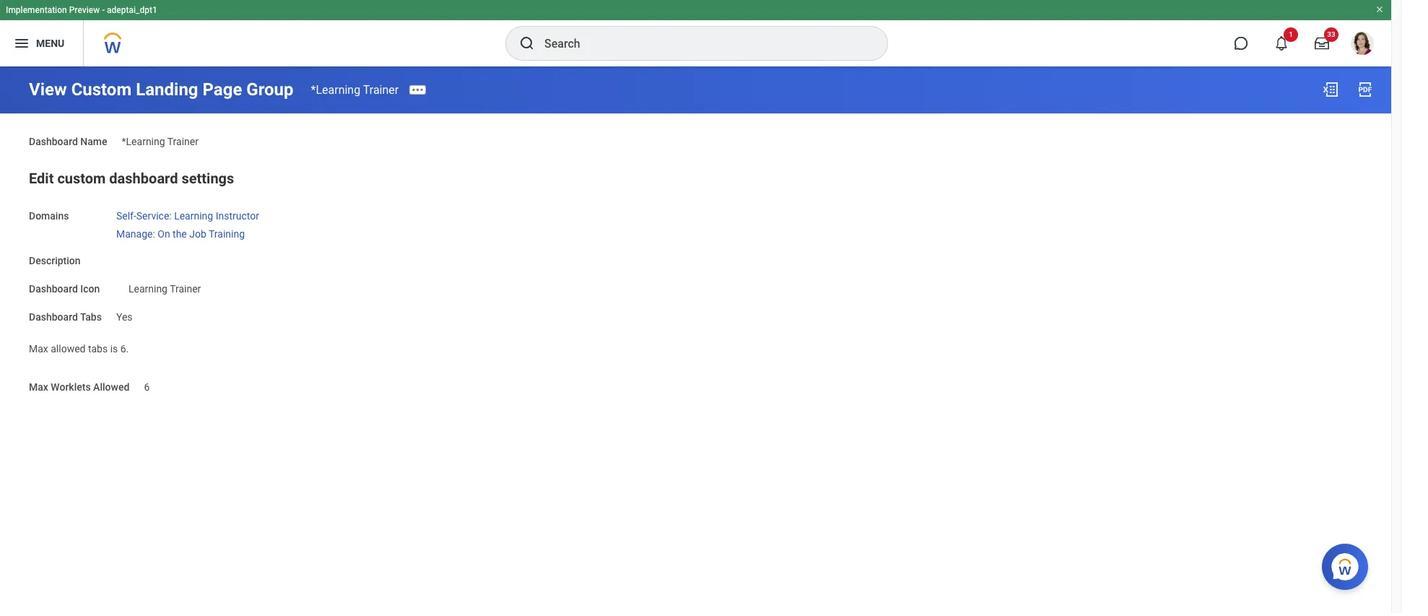 Task type: vqa. For each thing, say whether or not it's contained in the screenshot.
Self-Service: Learning Instructor LINK
yes



Task type: describe. For each thing, give the bounding box(es) containing it.
0 horizontal spatial learning
[[128, 283, 167, 295]]

self-service: learning instructor
[[116, 210, 259, 221]]

learning trainer
[[128, 283, 201, 295]]

is
[[110, 343, 118, 354]]

trainer for dashboard name element
[[167, 136, 199, 147]]

edit custom dashboard settings group
[[29, 167, 1363, 395]]

edit custom dashboard settings button
[[29, 170, 234, 187]]

view custom landing page group main content
[[0, 66, 1391, 408]]

the
[[173, 228, 187, 239]]

max worklets allowed element
[[144, 373, 150, 394]]

domains
[[29, 210, 69, 221]]

search image
[[518, 35, 536, 52]]

*learning trainer for dashboard name element
[[122, 136, 199, 147]]

6.
[[120, 343, 129, 354]]

inbox large image
[[1315, 36, 1329, 51]]

max worklets allowed
[[29, 381, 130, 393]]

instructor
[[216, 210, 259, 221]]

service:
[[136, 210, 172, 221]]

custom
[[57, 170, 106, 187]]

adeptai_dpt1
[[107, 5, 157, 15]]

implementation preview -   adeptai_dpt1
[[6, 5, 157, 15]]

yes
[[116, 311, 133, 323]]

dashboard icon image
[[116, 283, 126, 295]]

preview
[[69, 5, 100, 15]]

*learning for *learning trainer link
[[311, 83, 360, 96]]

training
[[209, 228, 245, 239]]

menu button
[[0, 20, 83, 66]]

justify image
[[13, 35, 30, 52]]

menu
[[36, 37, 64, 49]]

manage: on the job training
[[116, 228, 245, 239]]

33 button
[[1306, 27, 1339, 59]]

dashboard tabs element
[[116, 302, 133, 324]]

custom
[[71, 79, 132, 100]]

max for max worklets allowed
[[29, 381, 48, 393]]

dashboard for dashboard tabs
[[29, 311, 78, 323]]

name
[[80, 136, 107, 147]]

self-service: learning instructor link
[[116, 207, 259, 221]]

dashboard name element
[[122, 127, 199, 149]]

dashboard icon
[[29, 283, 100, 295]]

trainer for *learning trainer link
[[363, 83, 399, 96]]

learning trainer element
[[128, 280, 201, 295]]

learning inside "link"
[[174, 210, 213, 221]]

dashboard for dashboard icon
[[29, 283, 78, 295]]



Task type: locate. For each thing, give the bounding box(es) containing it.
2 dashboard from the top
[[29, 283, 78, 295]]

edit
[[29, 170, 54, 187]]

view
[[29, 79, 67, 100]]

*learning trainer link
[[311, 83, 399, 96]]

dashboard for dashboard name
[[29, 136, 78, 147]]

1 max from the top
[[29, 343, 48, 354]]

Search Workday  search field
[[544, 27, 858, 59]]

dashboard up edit
[[29, 136, 78, 147]]

2 vertical spatial trainer
[[170, 283, 201, 295]]

max allowed tabs is 6.
[[29, 343, 129, 354]]

landing
[[136, 79, 198, 100]]

0 vertical spatial learning
[[174, 210, 213, 221]]

view printable version (pdf) image
[[1357, 81, 1374, 98]]

0 vertical spatial *learning trainer
[[311, 83, 399, 96]]

trainer
[[363, 83, 399, 96], [167, 136, 199, 147], [170, 283, 201, 295]]

3 dashboard from the top
[[29, 311, 78, 323]]

0 vertical spatial *learning
[[311, 83, 360, 96]]

*learning right group
[[311, 83, 360, 96]]

learning up job
[[174, 210, 213, 221]]

job
[[189, 228, 206, 239]]

1 horizontal spatial learning
[[174, 210, 213, 221]]

description
[[29, 255, 81, 267]]

dashboard name
[[29, 136, 107, 147]]

on
[[158, 228, 170, 239]]

1 button
[[1266, 27, 1298, 59]]

notifications large image
[[1274, 36, 1289, 51]]

dashboard
[[29, 136, 78, 147], [29, 283, 78, 295], [29, 311, 78, 323]]

tabs
[[88, 343, 108, 354]]

*learning inside dashboard name element
[[122, 136, 165, 147]]

trainer for the learning trainer element
[[170, 283, 201, 295]]

1 vertical spatial *learning
[[122, 136, 165, 147]]

export to excel image
[[1322, 81, 1339, 98]]

dashboard down dashboard icon
[[29, 311, 78, 323]]

dashboard tabs
[[29, 311, 102, 323]]

allowed
[[51, 343, 86, 354]]

edit custom dashboard settings
[[29, 170, 234, 187]]

0 vertical spatial dashboard
[[29, 136, 78, 147]]

allowed
[[93, 381, 130, 393]]

max left worklets
[[29, 381, 48, 393]]

worklets
[[51, 381, 91, 393]]

group
[[246, 79, 294, 100]]

dashboard down description
[[29, 283, 78, 295]]

*learning
[[311, 83, 360, 96], [122, 136, 165, 147]]

icon
[[80, 283, 100, 295]]

dashboard
[[109, 170, 178, 187]]

trainer inside edit custom dashboard settings group
[[170, 283, 201, 295]]

profile logan mcneil image
[[1351, 32, 1374, 58]]

2 max from the top
[[29, 381, 48, 393]]

tabs
[[80, 311, 102, 323]]

1 horizontal spatial *learning trainer
[[311, 83, 399, 96]]

1 vertical spatial max
[[29, 381, 48, 393]]

1 vertical spatial learning
[[128, 283, 167, 295]]

1 horizontal spatial *learning
[[311, 83, 360, 96]]

self-
[[116, 210, 136, 221]]

items selected list
[[116, 207, 282, 241]]

1 vertical spatial trainer
[[167, 136, 199, 147]]

0 horizontal spatial *learning trainer
[[122, 136, 199, 147]]

1
[[1289, 30, 1293, 38]]

2 vertical spatial dashboard
[[29, 311, 78, 323]]

implementation
[[6, 5, 67, 15]]

0 vertical spatial max
[[29, 343, 48, 354]]

1 dashboard from the top
[[29, 136, 78, 147]]

menu banner
[[0, 0, 1391, 66]]

*learning trainer for *learning trainer link
[[311, 83, 399, 96]]

learning right dashboard icon
[[128, 283, 167, 295]]

1 vertical spatial dashboard
[[29, 283, 78, 295]]

1 vertical spatial *learning trainer
[[122, 136, 199, 147]]

page
[[203, 79, 242, 100]]

0 vertical spatial trainer
[[363, 83, 399, 96]]

max
[[29, 343, 48, 354], [29, 381, 48, 393]]

manage:
[[116, 228, 155, 239]]

settings
[[182, 170, 234, 187]]

max for max allowed tabs is 6.
[[29, 343, 48, 354]]

*learning for dashboard name element
[[122, 136, 165, 147]]

-
[[102, 5, 105, 15]]

trainer inside dashboard name element
[[167, 136, 199, 147]]

0 horizontal spatial *learning
[[122, 136, 165, 147]]

6
[[144, 381, 150, 393]]

33
[[1327, 30, 1336, 38]]

*learning trainer
[[311, 83, 399, 96], [122, 136, 199, 147]]

manage: on the job training link
[[116, 225, 245, 239]]

max left allowed
[[29, 343, 48, 354]]

view custom landing page group
[[29, 79, 294, 100]]

learning
[[174, 210, 213, 221], [128, 283, 167, 295]]

close environment banner image
[[1376, 5, 1384, 14]]

*learning up dashboard
[[122, 136, 165, 147]]



